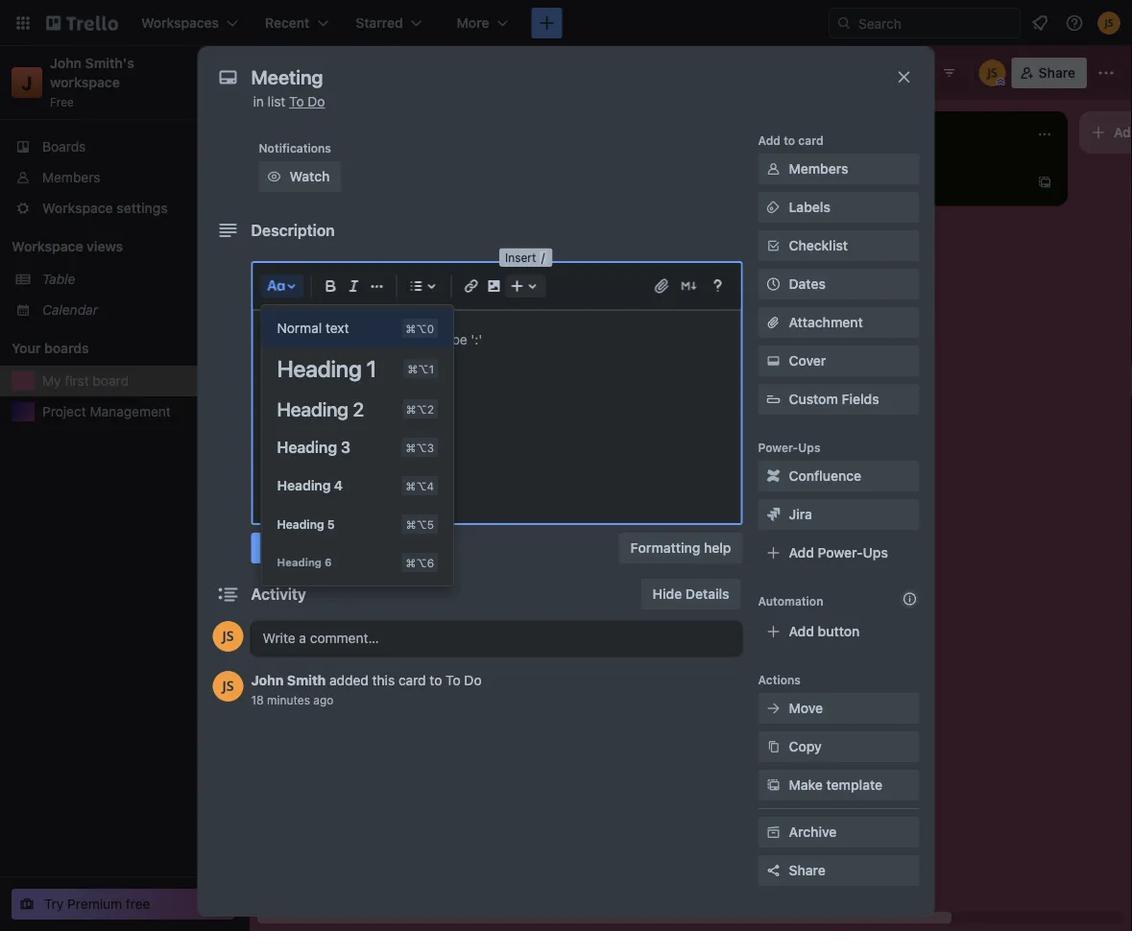 Task type: vqa. For each thing, say whether or not it's contained in the screenshot.


Task type: locate. For each thing, give the bounding box(es) containing it.
1 horizontal spatial power-
[[818, 545, 863, 561]]

heading up the heading 4
[[277, 438, 337, 457]]

1 horizontal spatial john
[[251, 673, 284, 689]]

john inside john smith's workspace free
[[50, 55, 82, 71]]

add
[[1114, 124, 1132, 140], [758, 134, 781, 147], [845, 174, 871, 190], [300, 351, 325, 367], [789, 545, 814, 561], [789, 624, 814, 640]]

5 heading from the top
[[277, 518, 324, 531]]

watch button
[[259, 161, 341, 192]]

1 horizontal spatial add a card button
[[815, 167, 1030, 198]]

italic ⌘i image
[[342, 275, 365, 298]]

0 vertical spatial my first board
[[275, 62, 390, 83]]

view markdown image
[[680, 277, 699, 296]]

search image
[[837, 15, 852, 31]]

ups up confluence
[[798, 441, 821, 454]]

actions
[[758, 673, 801, 687]]

sm image left cover
[[764, 352, 783, 371]]

0 horizontal spatial ups
[[798, 441, 821, 454]]

heading for heading 5
[[277, 518, 324, 531]]

1 horizontal spatial board
[[342, 62, 390, 83]]

0 vertical spatial do
[[308, 94, 325, 109]]

add to card
[[758, 134, 824, 147]]

0 horizontal spatial project
[[42, 404, 86, 420]]

labels link
[[758, 192, 920, 223]]

j link
[[12, 67, 42, 98]]

/ inside tooltip
[[542, 251, 545, 264]]

my up in list to do
[[275, 62, 300, 83]]

do down write a comment text field
[[464, 673, 482, 689]]

1 vertical spatial john
[[251, 673, 284, 689]]

3 sm image from the top
[[764, 467, 783, 486]]

share button
[[1012, 58, 1087, 88], [758, 856, 920, 887]]

heading 4
[[277, 478, 343, 494]]

nov left 13
[[304, 239, 325, 253]]

sm image for members
[[764, 159, 783, 179]]

heading down save
[[277, 557, 322, 569]]

project down boards
[[42, 404, 86, 420]]

0 horizontal spatial /
[[311, 266, 314, 280]]

sm image for jira
[[764, 505, 783, 524]]

added
[[330, 673, 369, 689]]

1 horizontal spatial ups
[[863, 545, 888, 561]]

0 horizontal spatial to
[[430, 673, 442, 689]]

power- up automation
[[818, 545, 863, 561]]

0 horizontal spatial a
[[329, 351, 336, 367]]

share down archive
[[789, 863, 826, 879]]

1 vertical spatial 3
[[341, 438, 351, 457]]

1 horizontal spatial to
[[784, 134, 795, 147]]

sm image left copy
[[764, 738, 783, 757]]

john inside john smith added this card to to do 18 minutes ago
[[251, 673, 284, 689]]

heading for heading 6
[[277, 557, 322, 569]]

0 vertical spatial share button
[[1012, 58, 1087, 88]]

table link
[[42, 270, 238, 289]]

show menu image
[[1097, 63, 1116, 83]]

checklist link
[[758, 231, 920, 261]]

6 sm image from the top
[[764, 776, 783, 795]]

archive
[[789, 825, 837, 840]]

3 right 0
[[314, 266, 322, 280]]

0 horizontal spatial do
[[308, 94, 325, 109]]

cancel
[[322, 540, 366, 556]]

add a card button
[[815, 167, 1030, 198], [269, 344, 484, 375]]

jira
[[789, 507, 812, 523]]

john smith's workspace link
[[50, 55, 138, 90]]

save
[[263, 540, 293, 556]]

1 horizontal spatial do
[[464, 673, 482, 689]]

sm image for labels
[[764, 198, 783, 217]]

1 vertical spatial do
[[464, 673, 482, 689]]

nov right -
[[353, 239, 374, 253]]

⌘⌥1
[[408, 362, 434, 376]]

members
[[789, 161, 849, 177], [42, 170, 100, 185]]

/ right insert
[[542, 251, 545, 264]]

⌘⌥0
[[406, 322, 434, 335]]

members link down boards
[[0, 162, 250, 193]]

0 horizontal spatial power-
[[758, 441, 798, 454]]

share button down 0 notifications image
[[1012, 58, 1087, 88]]

john
[[50, 55, 82, 71], [251, 673, 284, 689]]

1 sm image from the top
[[764, 198, 783, 217]]

⌘⌥2
[[406, 402, 434, 416]]

text
[[326, 320, 349, 336]]

1 vertical spatial power-
[[818, 545, 863, 561]]

heading up heading 3
[[277, 398, 349, 420]]

power- up confluence
[[758, 441, 798, 454]]

5
[[327, 518, 335, 531]]

0 vertical spatial 3
[[314, 266, 322, 280]]

1 horizontal spatial nov
[[353, 239, 374, 253]]

0 horizontal spatial 3
[[314, 266, 322, 280]]

0 horizontal spatial share
[[789, 863, 826, 879]]

smith
[[287, 673, 326, 689]]

my down "your boards" at top left
[[42, 373, 61, 389]]

project down watch button
[[280, 213, 324, 229]]

sm image inside watch button
[[265, 167, 284, 186]]

3 inside heading 1 "group"
[[341, 438, 351, 457]]

sm image down power-ups at the right top of page
[[764, 467, 783, 486]]

Board name text field
[[265, 58, 400, 88]]

first up to do link
[[304, 62, 338, 83]]

add a card down text
[[300, 351, 368, 367]]

sm image inside archive link
[[764, 823, 783, 842]]

0 horizontal spatial john
[[50, 55, 82, 71]]

1 horizontal spatial 3
[[341, 438, 351, 457]]

1 horizontal spatial my first board
[[275, 62, 390, 83]]

sm image left make
[[764, 776, 783, 795]]

6
[[325, 557, 332, 569]]

heading for heading 1
[[277, 355, 362, 382]]

sm image for make template
[[764, 776, 783, 795]]

sm image down actions
[[764, 699, 783, 718]]

1 nov from the left
[[304, 239, 325, 253]]

meeting
[[280, 309, 331, 325]]

make template link
[[758, 770, 920, 801]]

to right this
[[430, 673, 442, 689]]

1 vertical spatial ups
[[863, 545, 888, 561]]

0 / 3
[[304, 266, 322, 280]]

1 horizontal spatial add a card
[[845, 174, 913, 190]]

1 vertical spatial share button
[[758, 856, 920, 887]]

0 horizontal spatial to
[[289, 94, 304, 109]]

1 horizontal spatial share button
[[1012, 58, 1087, 88]]

1 horizontal spatial a
[[874, 174, 882, 190]]

sm image down add to card
[[764, 159, 783, 179]]

1
[[367, 355, 377, 382]]

nov
[[304, 239, 325, 253], [353, 239, 374, 253]]

1 horizontal spatial project
[[280, 213, 324, 229]]

first inside board name text field
[[304, 62, 338, 83]]

0 vertical spatial board
[[342, 62, 390, 83]]

1 horizontal spatial members link
[[758, 154, 920, 184]]

sm image inside cover link
[[764, 352, 783, 371]]

add a card up labels link
[[845, 174, 913, 190]]

members link up labels link
[[758, 154, 920, 184]]

sm image left archive
[[764, 823, 783, 842]]

sm image for archive
[[764, 823, 783, 842]]

smith's
[[85, 55, 134, 71]]

power-
[[758, 441, 798, 454], [818, 545, 863, 561]]

move
[[789, 701, 823, 717]]

archive link
[[758, 817, 920, 848]]

1 vertical spatial to
[[430, 673, 442, 689]]

1 horizontal spatial create from template… image
[[1037, 175, 1053, 190]]

editor toolbar toolbar
[[261, 271, 733, 586]]

1 vertical spatial to
[[446, 673, 461, 689]]

members link
[[758, 154, 920, 184], [0, 162, 250, 193]]

tooltip
[[499, 248, 553, 267]]

0 vertical spatial power-
[[758, 441, 798, 454]]

sm image
[[764, 198, 783, 217], [764, 352, 783, 371], [764, 467, 783, 486], [764, 505, 783, 524], [764, 738, 783, 757], [764, 776, 783, 795], [764, 823, 783, 842]]

1 vertical spatial add a card button
[[269, 344, 484, 375]]

template
[[827, 778, 883, 793]]

sm image inside checklist link
[[764, 236, 783, 255]]

6 heading from the top
[[277, 557, 322, 569]]

my first board link
[[42, 372, 238, 391]]

my first board up to do link
[[275, 62, 390, 83]]

move link
[[758, 693, 920, 724]]

heading left 4
[[277, 478, 331, 494]]

-
[[344, 239, 349, 253]]

a up labels link
[[874, 174, 882, 190]]

ups
[[798, 441, 821, 454], [863, 545, 888, 561]]

john smith (johnsmith38824343) image
[[1098, 12, 1121, 35], [213, 621, 243, 652], [213, 671, 243, 702]]

0 vertical spatial project
[[280, 213, 324, 229]]

my inside board name text field
[[275, 62, 300, 83]]

sm image inside make template link
[[764, 776, 783, 795]]

sm image left labels on the top right of page
[[764, 198, 783, 217]]

1 vertical spatial add a card
[[300, 351, 368, 367]]

attach and insert link image
[[653, 277, 672, 296]]

sm image
[[764, 159, 783, 179], [265, 167, 284, 186], [764, 236, 783, 255], [764, 699, 783, 718]]

to down write a comment text field
[[446, 673, 461, 689]]

Main content area, start typing to enter text. text field
[[272, 328, 722, 352]]

to up labels on the top right of page
[[784, 134, 795, 147]]

heading for heading 2
[[277, 398, 349, 420]]

first down boards
[[65, 373, 89, 389]]

4 heading from the top
[[277, 478, 331, 494]]

0 vertical spatial share
[[1039, 65, 1076, 81]]

john for smith's
[[50, 55, 82, 71]]

image image
[[483, 275, 506, 298]]

formatting
[[631, 540, 701, 556]]

more formatting image
[[365, 275, 389, 298]]

card up labels on the top right of page
[[799, 134, 824, 147]]

a for add a card "button" to the left
[[329, 351, 336, 367]]

my first board down your boards with 2 items element
[[42, 373, 129, 389]]

0 horizontal spatial share button
[[758, 856, 920, 887]]

card right this
[[399, 673, 426, 689]]

sm image inside move link
[[764, 699, 783, 718]]

share button down archive link
[[758, 856, 920, 887]]

add button
[[1080, 111, 1132, 154]]

1 vertical spatial my
[[42, 373, 61, 389]]

1 vertical spatial project
[[42, 404, 86, 420]]

labels
[[789, 199, 831, 215]]

2 sm image from the top
[[764, 352, 783, 371]]

add a card for topmost add a card "button"
[[845, 174, 913, 190]]

ups up add button button
[[863, 545, 888, 561]]

sm image left the checklist
[[764, 236, 783, 255]]

3 heading from the top
[[277, 438, 337, 457]]

john smith's workspace free
[[50, 55, 138, 109]]

1 vertical spatial board
[[93, 373, 129, 389]]

0 vertical spatial /
[[542, 251, 545, 264]]

/ left bold ⌘b image
[[311, 266, 314, 280]]

share left show menu image
[[1039, 65, 1076, 81]]

automation
[[758, 595, 824, 608]]

add power-ups link
[[758, 538, 920, 569]]

0 vertical spatial john
[[50, 55, 82, 71]]

1 horizontal spatial my
[[275, 62, 300, 83]]

power- inside add power-ups link
[[818, 545, 863, 561]]

1 horizontal spatial /
[[542, 251, 545, 264]]

30
[[377, 239, 392, 253]]

13
[[328, 239, 341, 253]]

copy
[[789, 739, 822, 755]]

sm image inside the copy link
[[764, 738, 783, 757]]

0 vertical spatial my
[[275, 62, 300, 83]]

text styles image
[[265, 275, 288, 298]]

0 horizontal spatial create from template… image
[[765, 175, 780, 190]]

do down board name text field on the top left of the page
[[308, 94, 325, 109]]

sm image for move
[[764, 699, 783, 718]]

minutes
[[267, 693, 310, 707]]

members up labels on the top right of page
[[789, 161, 849, 177]]

project management
[[42, 404, 171, 420]]

heading left 5
[[277, 518, 324, 531]]

1 vertical spatial /
[[311, 266, 314, 280]]

0 horizontal spatial nov
[[304, 239, 325, 253]]

workspace views
[[12, 239, 123, 255]]

members for the left members link
[[42, 170, 100, 185]]

2 create from template… image from the left
[[1037, 175, 1053, 190]]

0 vertical spatial first
[[304, 62, 338, 83]]

first
[[304, 62, 338, 83], [65, 373, 89, 389]]

project
[[280, 213, 324, 229], [42, 404, 86, 420]]

to
[[289, 94, 304, 109], [446, 673, 461, 689]]

0 horizontal spatial add a card
[[300, 351, 368, 367]]

2 vertical spatial john smith (johnsmith38824343) image
[[213, 671, 243, 702]]

1 heading from the top
[[277, 355, 362, 382]]

2 heading from the top
[[277, 398, 349, 420]]

4 sm image from the top
[[764, 505, 783, 524]]

create board or workspace image
[[537, 13, 557, 33]]

sm image inside labels link
[[764, 198, 783, 217]]

1 horizontal spatial to
[[446, 673, 461, 689]]

7 sm image from the top
[[764, 823, 783, 842]]

my
[[275, 62, 300, 83], [42, 373, 61, 389]]

a down text
[[329, 351, 336, 367]]

create from template… image
[[765, 175, 780, 190], [1037, 175, 1053, 190]]

heading up the heading 2
[[277, 355, 362, 382]]

board inside text field
[[342, 62, 390, 83]]

0 vertical spatial to
[[784, 134, 795, 147]]

workspace
[[12, 239, 83, 255]]

18
[[251, 693, 264, 707]]

john up the workspace
[[50, 55, 82, 71]]

⌘⌥5
[[406, 518, 434, 531]]

card up labels link
[[885, 174, 913, 190]]

to right 'list'
[[289, 94, 304, 109]]

watch
[[290, 169, 330, 184]]

add button
[[789, 624, 860, 640]]

in list to do
[[253, 94, 325, 109]]

1 vertical spatial a
[[329, 351, 336, 367]]

sm image left the jira
[[764, 505, 783, 524]]

john up the 18 on the left of the page
[[251, 673, 284, 689]]

0 horizontal spatial my
[[42, 373, 61, 389]]

None text field
[[242, 60, 875, 94]]

sm image for copy
[[764, 738, 783, 757]]

1 horizontal spatial share
[[1039, 65, 1076, 81]]

to inside john smith added this card to to do 18 minutes ago
[[446, 673, 461, 689]]

0 horizontal spatial members
[[42, 170, 100, 185]]

sm image for watch
[[265, 167, 284, 186]]

members down boards
[[42, 170, 100, 185]]

⌘⌥3
[[406, 441, 434, 454]]

attachment
[[789, 315, 863, 330]]

0 vertical spatial a
[[874, 174, 882, 190]]

5 sm image from the top
[[764, 738, 783, 757]]

boards link
[[0, 132, 250, 162]]

0 vertical spatial add a card
[[845, 174, 913, 190]]

1 horizontal spatial first
[[304, 62, 338, 83]]

3 up 4
[[341, 438, 351, 457]]

1 vertical spatial my first board
[[42, 373, 129, 389]]

do inside john smith added this card to to do 18 minutes ago
[[464, 673, 482, 689]]

sm image left the watch
[[265, 167, 284, 186]]

1 vertical spatial first
[[65, 373, 89, 389]]

heading 1 group
[[262, 309, 453, 582]]

1 horizontal spatial members
[[789, 161, 849, 177]]



Task type: describe. For each thing, give the bounding box(es) containing it.
0 vertical spatial john smith (johnsmith38824343) image
[[1098, 12, 1121, 35]]

normal text
[[277, 320, 349, 336]]

0
[[304, 266, 311, 280]]

john smith added this card to to do 18 minutes ago
[[251, 673, 482, 707]]

your boards with 2 items element
[[12, 337, 194, 360]]

/ for 0
[[311, 266, 314, 280]]

dates button
[[758, 269, 920, 300]]

sm image for cover
[[764, 352, 783, 371]]

⌘⌥4
[[406, 479, 434, 493]]

power-ups
[[758, 441, 821, 454]]

description
[[251, 221, 335, 240]]

lists image
[[405, 275, 428, 298]]

workspace
[[50, 74, 120, 90]]

activity
[[251, 585, 306, 604]]

try premium free
[[44, 897, 150, 912]]

0 horizontal spatial members link
[[0, 162, 250, 193]]

project for project management
[[42, 404, 86, 420]]

bold ⌘b image
[[319, 275, 342, 298]]

save button
[[251, 533, 305, 564]]

card inside john smith added this card to to do 18 minutes ago
[[399, 673, 426, 689]]

heading 1
[[277, 355, 377, 382]]

cover
[[789, 353, 826, 369]]

premium
[[67, 897, 122, 912]]

free
[[50, 95, 74, 109]]

heading 2
[[277, 398, 364, 420]]

a for topmost add a card "button"
[[874, 174, 882, 190]]

⌘⌥6
[[406, 556, 434, 570]]

heading for heading 4
[[277, 478, 331, 494]]

0 horizontal spatial board
[[93, 373, 129, 389]]

help
[[704, 540, 731, 556]]

sm image for checklist
[[764, 236, 783, 255]]

formatting help link
[[619, 533, 743, 564]]

details
[[686, 586, 730, 602]]

make template
[[789, 778, 883, 793]]

to do link
[[289, 94, 325, 109]]

project planning
[[280, 213, 381, 229]]

card down text
[[340, 351, 368, 367]]

/ for insert
[[542, 251, 545, 264]]

2 nov from the left
[[353, 239, 374, 253]]

heading for heading 3
[[277, 438, 337, 457]]

meeting link
[[280, 307, 503, 327]]

heading 3
[[277, 438, 351, 457]]

tooltip containing insert
[[499, 248, 553, 267]]

normal
[[277, 320, 322, 336]]

cancel button
[[311, 533, 377, 564]]

project for project planning
[[280, 213, 324, 229]]

automation image
[[900, 58, 927, 85]]

table
[[42, 271, 75, 287]]

my first board inside board name text field
[[275, 62, 390, 83]]

0 horizontal spatial add a card button
[[269, 344, 484, 375]]

to inside john smith added this card to to do 18 minutes ago
[[430, 673, 442, 689]]

custom
[[789, 391, 838, 407]]

heading 5
[[277, 518, 335, 531]]

in
[[253, 94, 264, 109]]

cover link
[[758, 346, 920, 377]]

views
[[87, 239, 123, 255]]

open information menu image
[[1065, 13, 1084, 33]]

primary element
[[0, 0, 1132, 46]]

john for smith
[[251, 673, 284, 689]]

insert
[[505, 251, 536, 264]]

list
[[268, 94, 286, 109]]

attachment button
[[758, 307, 920, 338]]

this
[[372, 673, 395, 689]]

dates
[[789, 276, 826, 292]]

heading 6
[[277, 557, 332, 569]]

0 vertical spatial to
[[289, 94, 304, 109]]

insert /
[[505, 251, 545, 264]]

custom fields button
[[758, 390, 920, 409]]

18 minutes ago link
[[251, 693, 334, 707]]

fields
[[842, 391, 879, 407]]

confluence
[[789, 468, 862, 484]]

0 horizontal spatial first
[[65, 373, 89, 389]]

j
[[21, 71, 32, 94]]

sm image for confluence
[[764, 467, 783, 486]]

2
[[353, 398, 364, 420]]

0 notifications image
[[1029, 12, 1052, 35]]

0 vertical spatial ups
[[798, 441, 821, 454]]

button
[[818, 624, 860, 640]]

0 vertical spatial add a card button
[[815, 167, 1030, 198]]

your
[[12, 340, 41, 356]]

members for members link to the right
[[789, 161, 849, 177]]

add inside button
[[789, 624, 814, 640]]

management
[[90, 404, 171, 420]]

Search field
[[852, 9, 1020, 37]]

checklist
[[789, 238, 848, 254]]

planning
[[328, 213, 381, 229]]

try
[[44, 897, 64, 912]]

make
[[789, 778, 823, 793]]

hide details link
[[641, 579, 741, 610]]

john smith (johnsmith38824343) image
[[979, 60, 1006, 86]]

project management link
[[42, 402, 238, 422]]

add power-ups
[[789, 545, 888, 561]]

link image
[[460, 275, 483, 298]]

Write a comment text field
[[251, 621, 743, 656]]

open help dialog image
[[706, 275, 730, 298]]

add a card for add a card "button" to the left
[[300, 351, 368, 367]]

1 vertical spatial john smith (johnsmith38824343) image
[[213, 621, 243, 652]]

custom fields
[[789, 391, 879, 407]]

calendar link
[[42, 301, 238, 320]]

Nov 13 - Nov 30 checkbox
[[280, 234, 398, 257]]

nov 13 - nov 30
[[304, 239, 392, 253]]

boards
[[44, 340, 89, 356]]

0 horizontal spatial my first board
[[42, 373, 129, 389]]

1 vertical spatial share
[[789, 863, 826, 879]]

1 create from template… image from the left
[[765, 175, 780, 190]]

your boards
[[12, 340, 89, 356]]

copy link
[[758, 732, 920, 763]]

notifications
[[259, 141, 331, 155]]

ago
[[313, 693, 334, 707]]

4
[[334, 478, 343, 494]]

hide details
[[653, 586, 730, 602]]

try premium free button
[[12, 889, 234, 920]]

add button button
[[758, 617, 920, 647]]

free
[[126, 897, 150, 912]]

hide
[[653, 586, 682, 602]]



